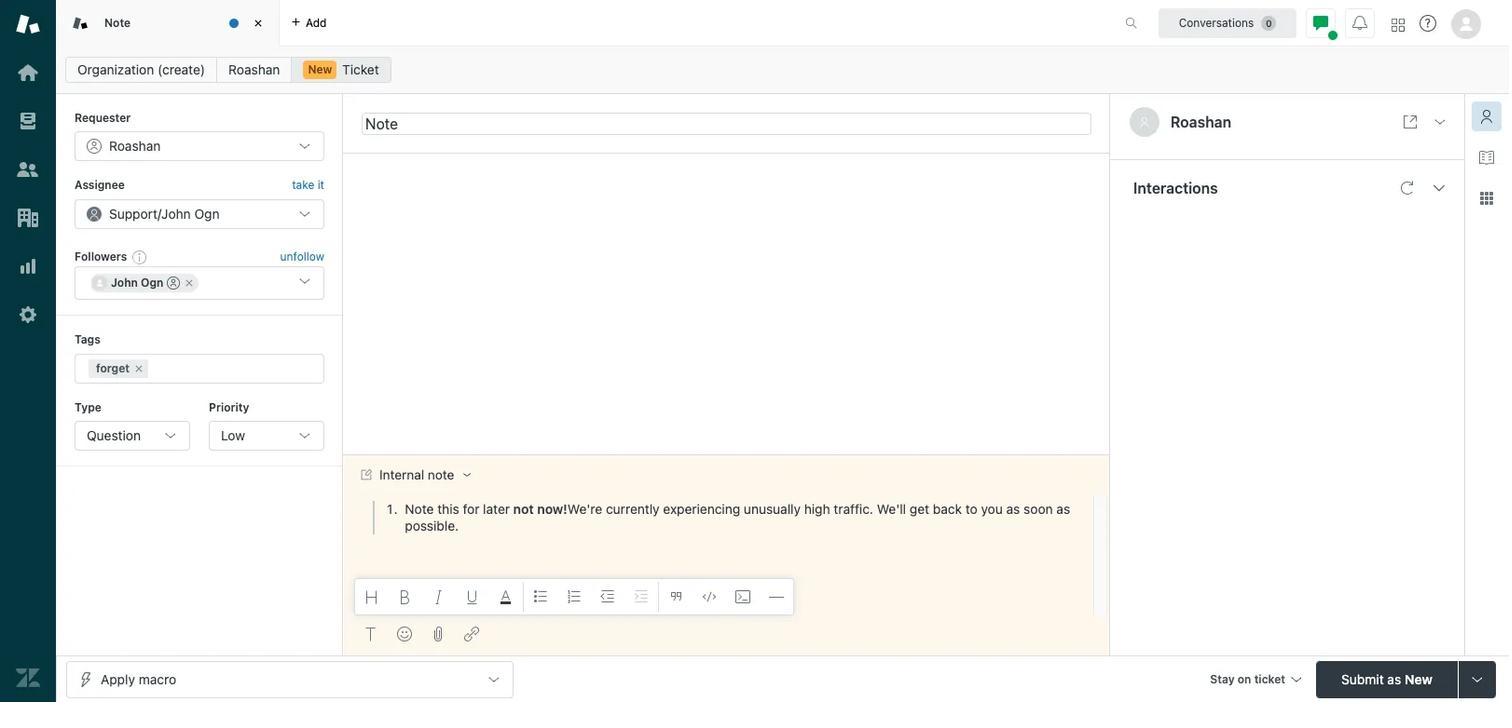 Task type: locate. For each thing, give the bounding box(es) containing it.
to
[[966, 502, 978, 518]]

bulleted list (cmd shift 8) image
[[533, 590, 548, 605]]

roashan down 'close' image
[[228, 62, 280, 77]]

apps image
[[1480, 191, 1494, 206]]

internal note button
[[344, 456, 486, 495]]

this
[[437, 502, 459, 518]]

ogn left user is an agent image
[[141, 276, 164, 290]]

john right tarashultz49@gmail.com icon
[[111, 276, 138, 290]]

assignee
[[75, 178, 125, 192]]

new
[[308, 62, 332, 76], [1405, 672, 1433, 688]]

0 vertical spatial ogn
[[194, 206, 220, 222]]

1 vertical spatial note
[[405, 502, 434, 518]]

1 horizontal spatial new
[[1405, 672, 1433, 688]]

code block (ctrl shift 6) image
[[736, 590, 750, 605]]

note inside note tab
[[104, 16, 131, 30]]

zendesk image
[[16, 667, 40, 691]]

followers
[[75, 250, 127, 264]]

submit as new
[[1342, 672, 1433, 688]]

we'll
[[877, 502, 906, 518]]

as right submit in the right of the page
[[1388, 672, 1401, 688]]

roashan inside secondary element
[[228, 62, 280, 77]]

notifications image
[[1353, 15, 1368, 30]]

0 vertical spatial john
[[161, 206, 191, 222]]

organization (create) button
[[65, 57, 217, 83]]

ogn right /
[[194, 206, 220, 222]]

interactions
[[1134, 180, 1218, 196]]

1 vertical spatial new
[[1405, 672, 1433, 688]]

ogn
[[194, 206, 220, 222], [141, 276, 164, 290]]

1 horizontal spatial roashan
[[228, 62, 280, 77]]

1 vertical spatial ogn
[[141, 276, 164, 290]]

zendesk products image
[[1392, 18, 1405, 31]]

0 horizontal spatial ogn
[[141, 276, 164, 290]]

zendesk support image
[[16, 12, 40, 36]]

(create)
[[158, 62, 205, 77]]

john ogn option
[[90, 274, 199, 293]]

user is an agent image
[[167, 277, 180, 290]]

question button
[[75, 421, 190, 451]]

roashan up interactions
[[1171, 114, 1232, 131]]

/
[[158, 206, 161, 222]]

customers image
[[16, 158, 40, 182]]

note this for later not now!
[[405, 502, 568, 518]]

note inside 'internal note composer' text field
[[405, 502, 434, 518]]

info on adding followers image
[[133, 250, 148, 265]]

0 horizontal spatial note
[[104, 16, 131, 30]]

numbered list (cmd shift 7) image
[[567, 590, 582, 605]]

low button
[[209, 421, 324, 451]]

0 horizontal spatial new
[[308, 62, 332, 76]]

close image
[[249, 14, 268, 33]]

get help image
[[1420, 15, 1437, 32]]

0 vertical spatial note
[[104, 16, 131, 30]]

1 horizontal spatial john
[[161, 206, 191, 222]]

john inside option
[[111, 276, 138, 290]]

unusually
[[744, 502, 801, 518]]

new right submit in the right of the page
[[1405, 672, 1433, 688]]

now!
[[537, 502, 568, 518]]

followers element
[[75, 267, 324, 300]]

note
[[428, 468, 454, 483]]

0 horizontal spatial john
[[111, 276, 138, 290]]

ticket
[[1255, 673, 1286, 687]]

as right soon
[[1057, 502, 1070, 518]]

insert emojis image
[[397, 627, 412, 642]]

as right you
[[1007, 502, 1020, 518]]

john
[[161, 206, 191, 222], [111, 276, 138, 290]]

new left ticket
[[308, 62, 332, 76]]

0 vertical spatial new
[[308, 62, 332, 76]]

open image
[[1433, 115, 1448, 130]]

note
[[104, 16, 131, 30], [405, 502, 434, 518]]

ogn inside assignee element
[[194, 206, 220, 222]]

code span (ctrl shift 5) image
[[702, 590, 717, 605]]

note tab
[[56, 0, 280, 47]]

0 horizontal spatial roashan
[[109, 138, 161, 154]]

john right support
[[161, 206, 191, 222]]

customer context image
[[1480, 109, 1494, 124]]

1 vertical spatial roashan
[[1171, 114, 1232, 131]]

ogn inside option
[[141, 276, 164, 290]]

priority
[[209, 400, 249, 414]]

john ogn
[[111, 276, 164, 290]]

note up possible.
[[405, 502, 434, 518]]

view more details image
[[1403, 115, 1418, 130]]

requester
[[75, 111, 131, 125]]

experiencing
[[663, 502, 740, 518]]

2 vertical spatial roashan
[[109, 138, 161, 154]]

roashan down the requester
[[109, 138, 161, 154]]

roashan
[[228, 62, 280, 77], [1171, 114, 1232, 131], [109, 138, 161, 154]]

as
[[1007, 502, 1020, 518], [1057, 502, 1070, 518], [1388, 672, 1401, 688]]

for
[[463, 502, 480, 518]]

apply
[[101, 672, 135, 688]]

reporting image
[[16, 255, 40, 279]]

note up organization
[[104, 16, 131, 30]]

ticket
[[342, 62, 379, 77]]

horizontal rule (cmd shift l) image
[[769, 590, 784, 605]]

main element
[[0, 0, 56, 703]]

get
[[910, 502, 930, 518]]

tabs tab list
[[56, 0, 1106, 47]]

0 vertical spatial roashan
[[228, 62, 280, 77]]

1 vertical spatial john
[[111, 276, 138, 290]]

1 horizontal spatial as
[[1057, 502, 1070, 518]]

roashan inside requester element
[[109, 138, 161, 154]]

button displays agent's chat status as online. image
[[1314, 15, 1329, 30]]

currently
[[606, 502, 660, 518]]

1 horizontal spatial note
[[405, 502, 434, 518]]

user image
[[1139, 117, 1150, 128], [1141, 118, 1149, 127]]

get started image
[[16, 61, 40, 85]]

views image
[[16, 109, 40, 133]]

remove image
[[133, 363, 145, 374]]

add link (cmd k) image
[[464, 627, 479, 642]]

submit
[[1342, 672, 1384, 688]]

high
[[804, 502, 830, 518]]

1 horizontal spatial ogn
[[194, 206, 220, 222]]

stay on ticket button
[[1202, 661, 1309, 702]]

0 horizontal spatial as
[[1007, 502, 1020, 518]]

take
[[292, 178, 314, 192]]



Task type: vqa. For each thing, say whether or not it's contained in the screenshot.
(opens in a new tab) icon inside KNOWLEDGE CAPTURE link
no



Task type: describe. For each thing, give the bounding box(es) containing it.
unfollow
[[280, 250, 324, 264]]

low
[[221, 428, 245, 444]]

add button
[[280, 0, 338, 46]]

we're
[[568, 502, 602, 518]]

displays possible ticket submission types image
[[1470, 673, 1485, 688]]

organization (create)
[[77, 62, 205, 77]]

unfollow button
[[280, 249, 324, 266]]

headings image
[[365, 590, 379, 605]]

organization
[[77, 62, 154, 77]]

we're currently experiencing unusually high traffic. we'll get back to you as soon as possible.
[[405, 502, 1070, 535]]

roashan link
[[216, 57, 292, 83]]

decrease indent (cmd [) image
[[600, 590, 615, 605]]

knowledge image
[[1480, 150, 1494, 165]]

later
[[483, 502, 510, 518]]

on
[[1238, 673, 1252, 687]]

soon
[[1024, 502, 1053, 518]]

support / john ogn
[[109, 206, 220, 222]]

take it
[[292, 178, 324, 192]]

stay
[[1210, 673, 1235, 687]]

conversations
[[1179, 15, 1254, 29]]

add attachment image
[[431, 627, 446, 642]]

internal
[[379, 468, 424, 483]]

tarashultz49@gmail.com image
[[92, 276, 107, 291]]

remove image
[[184, 278, 195, 289]]

quote (cmd shift 9) image
[[668, 590, 683, 605]]

stay on ticket
[[1210, 673, 1286, 687]]

format text image
[[364, 627, 379, 642]]

question
[[87, 428, 141, 444]]

john inside assignee element
[[161, 206, 191, 222]]

assignee element
[[75, 199, 324, 229]]

italic (cmd i) image
[[432, 590, 447, 605]]

possible.
[[405, 519, 459, 535]]

note for note this for later not now!
[[405, 502, 434, 518]]

apply macro
[[101, 672, 176, 688]]

back
[[933, 502, 962, 518]]

not
[[513, 502, 534, 518]]

underline (cmd u) image
[[465, 590, 480, 605]]

traffic.
[[834, 502, 874, 518]]

support
[[109, 206, 158, 222]]

Internal note composer text field
[[352, 495, 1088, 539]]

requester element
[[75, 132, 324, 162]]

tags
[[75, 333, 100, 347]]

2 horizontal spatial as
[[1388, 672, 1401, 688]]

secondary element
[[56, 51, 1509, 89]]

Subject field
[[362, 112, 1092, 135]]

2 horizontal spatial roashan
[[1171, 114, 1232, 131]]

bold (cmd b) image
[[398, 590, 413, 605]]

organizations image
[[16, 206, 40, 230]]

macro
[[139, 672, 176, 688]]

minimize composer image
[[719, 448, 734, 463]]

note for note
[[104, 16, 131, 30]]

it
[[318, 178, 324, 192]]

increase indent (cmd ]) image
[[634, 590, 649, 605]]

forget
[[96, 361, 130, 375]]

new inside secondary element
[[308, 62, 332, 76]]

you
[[981, 502, 1003, 518]]

admin image
[[16, 303, 40, 327]]

take it button
[[292, 177, 324, 196]]

conversations button
[[1159, 8, 1297, 38]]

internal note
[[379, 468, 454, 483]]

type
[[75, 400, 102, 414]]

add
[[306, 15, 327, 29]]



